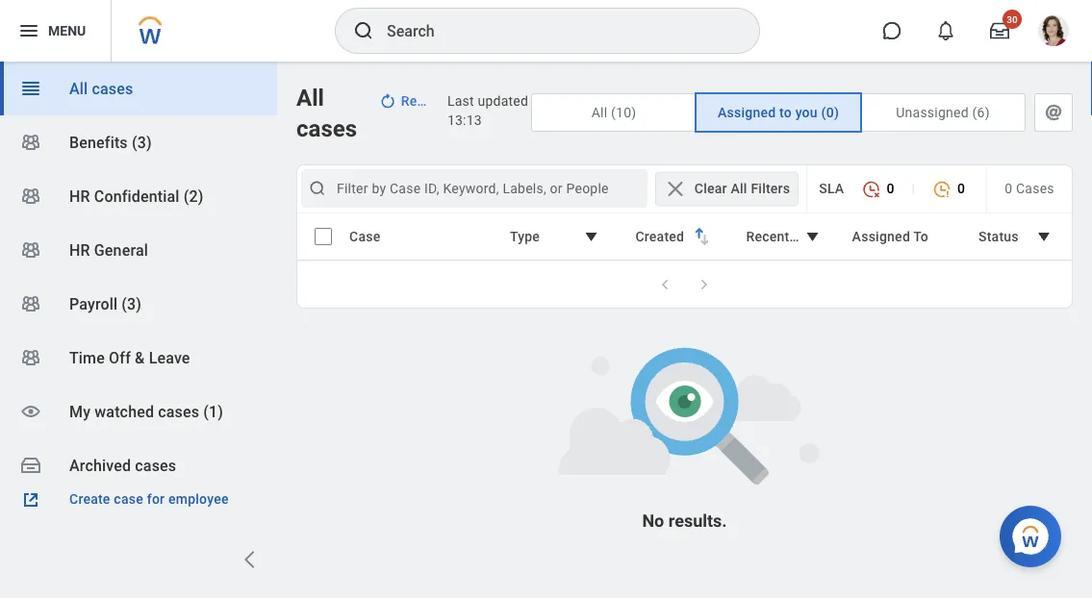 Task type: describe. For each thing, give the bounding box(es) containing it.
recent action button
[[734, 218, 837, 255]]

cases left '(1)'
[[158, 403, 199, 421]]

all left reset icon
[[296, 84, 324, 112]]

type
[[510, 229, 540, 244]]

assigned to
[[852, 229, 928, 244]]

hr general link
[[0, 223, 277, 277]]

30
[[1007, 13, 1018, 25]]

contact card matrix manager image for benefits
[[19, 131, 42, 154]]

all inside button
[[731, 181, 747, 197]]

payroll (3)
[[69, 295, 142, 313]]

to
[[779, 104, 792, 120]]

grid view image
[[19, 77, 42, 100]]

case
[[349, 229, 381, 244]]

benefits
[[69, 133, 128, 152]]

(10)
[[611, 104, 636, 120]]

menu banner
[[0, 0, 1092, 62]]

watched
[[95, 403, 154, 421]]

x image
[[664, 178, 687, 201]]

at tag mention image
[[1042, 101, 1065, 124]]

0 cases
[[1005, 181, 1054, 197]]

caret down image
[[1033, 225, 1056, 248]]

payroll (3) link
[[0, 277, 277, 331]]

contact card matrix manager image for payroll
[[19, 293, 42, 316]]

clock x image
[[862, 180, 881, 199]]

inbox large image
[[990, 21, 1009, 40]]

payroll
[[69, 295, 118, 313]]

caret down image for type
[[580, 225, 603, 248]]

profile logan mcneil image
[[1038, 15, 1069, 50]]

notifications large image
[[936, 21, 956, 40]]

list containing all cases
[[0, 62, 277, 493]]

clock exclamation image
[[932, 180, 952, 199]]

unassigned
[[896, 104, 969, 120]]

recent
[[746, 229, 790, 244]]

results.
[[669, 512, 727, 532]]

(1)
[[203, 403, 223, 421]]

cases up search icon
[[296, 115, 357, 142]]

last updated 13:13
[[447, 93, 528, 128]]

to
[[914, 229, 928, 244]]

filter by case id, keyword, labels, or people. type label: to find cases with specific labels applied element
[[301, 169, 647, 208]]

all inside button
[[591, 104, 607, 120]]

cases up benefits (3) on the left top of page
[[92, 79, 133, 98]]

last
[[447, 93, 474, 109]]

my watched cases (1) link
[[0, 385, 277, 439]]

created
[[635, 229, 684, 244]]

inbox image
[[19, 454, 42, 477]]

benefits (3) link
[[0, 115, 277, 169]]

general
[[94, 241, 148, 259]]

assigned to you (0)
[[718, 104, 839, 120]]

create case for employee
[[69, 491, 229, 507]]

search image
[[308, 179, 327, 198]]

ext link image
[[19, 489, 42, 512]]

all cases inside list
[[69, 79, 133, 98]]

time off & leave
[[69, 349, 190, 367]]

case
[[114, 491, 143, 507]]

sla
[[819, 181, 844, 197]]

type button
[[497, 218, 615, 255]]

assigned for assigned to
[[852, 229, 910, 244]]

menu
[[48, 23, 86, 39]]

archived
[[69, 457, 131, 475]]

leave
[[149, 349, 190, 367]]

caret down image for recent action
[[801, 225, 824, 248]]

no results.
[[642, 512, 727, 532]]

(6)
[[972, 104, 990, 120]]

you
[[795, 104, 818, 120]]

status
[[979, 229, 1019, 244]]

chevron left small image
[[656, 275, 675, 294]]

hr confidential (2)
[[69, 187, 204, 205]]

refresh button
[[370, 86, 449, 116]]



Task type: locate. For each thing, give the bounding box(es) containing it.
contact card matrix manager image for hr general
[[19, 239, 42, 262]]

off
[[109, 349, 131, 367]]

Filter by Case ID, Keyword, Labels, or People text field
[[337, 179, 618, 198]]

1 horizontal spatial 0
[[958, 181, 965, 197]]

30 button
[[979, 10, 1022, 52]]

(3) right the payroll on the left
[[122, 295, 142, 313]]

(3) inside payroll (3) link
[[122, 295, 142, 313]]

2 vertical spatial contact card matrix manager image
[[19, 346, 42, 370]]

1 horizontal spatial caret down image
[[801, 225, 824, 248]]

caret down image inside recent action button
[[801, 225, 824, 248]]

create case for employee link
[[19, 489, 258, 512]]

0 button
[[852, 170, 904, 208], [923, 170, 975, 208]]

recent action
[[746, 229, 834, 244]]

0 right clock exclamation image
[[958, 181, 965, 197]]

no
[[642, 512, 664, 532]]

(3) inside benefits (3) link
[[132, 133, 152, 152]]

0 vertical spatial hr
[[69, 187, 90, 205]]

1 horizontal spatial 0 button
[[923, 170, 975, 208]]

|
[[912, 181, 915, 197]]

0 for the clock x icon
[[887, 181, 894, 197]]

assigned to you (0) tab panel
[[296, 165, 1073, 309]]

Search Workday  search field
[[387, 10, 720, 52]]

confidential
[[94, 187, 180, 205]]

3 contact card matrix manager image from the top
[[19, 346, 42, 370]]

(3)
[[132, 133, 152, 152], [122, 295, 142, 313]]

hr
[[69, 187, 90, 205], [69, 241, 90, 259]]

contact card matrix manager image
[[19, 185, 42, 208], [19, 239, 42, 262], [19, 346, 42, 370]]

all right grid view icon
[[69, 79, 88, 98]]

justify image
[[17, 19, 40, 42]]

archived cases
[[69, 457, 176, 475]]

updated
[[478, 93, 528, 109]]

all (10)
[[591, 104, 636, 120]]

0 vertical spatial (3)
[[132, 133, 152, 152]]

clear
[[695, 181, 727, 197]]

assigned to you (0) button
[[697, 94, 860, 131]]

1 vertical spatial assigned
[[852, 229, 910, 244]]

2 0 button from the left
[[923, 170, 975, 208]]

1 0 button from the left
[[852, 170, 904, 208]]

cases
[[92, 79, 133, 98], [296, 115, 357, 142], [158, 403, 199, 421], [135, 457, 176, 475]]

caret down image right type
[[580, 225, 603, 248]]

0 horizontal spatial assigned
[[718, 104, 776, 120]]

0 vertical spatial contact card matrix manager image
[[19, 185, 42, 208]]

list
[[0, 62, 277, 493]]

0 left the cases
[[1005, 181, 1013, 197]]

clear all filters button
[[655, 172, 799, 206]]

caret down image inside type button
[[580, 225, 603, 248]]

all cases link
[[0, 62, 277, 115]]

0 button right |
[[923, 170, 975, 208]]

(3) for benefits (3)
[[132, 133, 152, 152]]

contact card matrix manager image down grid view icon
[[19, 131, 42, 154]]

refresh
[[401, 93, 449, 109]]

2 horizontal spatial 0
[[1005, 181, 1013, 197]]

my watched cases (1)
[[69, 403, 223, 421]]

hr for hr confidential (2)
[[69, 187, 90, 205]]

hr left general
[[69, 241, 90, 259]]

contact card matrix manager image inside payroll (3) link
[[19, 293, 42, 316]]

unassigned (6) button
[[861, 94, 1025, 131]]

2 0 from the left
[[887, 181, 894, 197]]

archived cases link
[[0, 439, 277, 493]]

cases
[[1016, 181, 1054, 197]]

create
[[69, 491, 110, 507]]

for
[[147, 491, 165, 507]]

created button
[[623, 218, 726, 255]]

0 right the clock x icon
[[887, 181, 894, 197]]

0 vertical spatial contact card matrix manager image
[[19, 131, 42, 154]]

cases up for
[[135, 457, 176, 475]]

time
[[69, 349, 105, 367]]

all (10) button
[[532, 94, 696, 131]]

contact card matrix manager image for time off & leave
[[19, 346, 42, 370]]

cases inside "link"
[[135, 457, 176, 475]]

menu button
[[0, 0, 111, 62]]

all cases
[[69, 79, 133, 98], [296, 84, 357, 142]]

0 horizontal spatial 0 button
[[852, 170, 904, 208]]

all cases up benefits
[[69, 79, 133, 98]]

2 hr from the top
[[69, 241, 90, 259]]

1 vertical spatial contact card matrix manager image
[[19, 293, 42, 316]]

contact card matrix manager image
[[19, 131, 42, 154], [19, 293, 42, 316]]

hr for hr general
[[69, 241, 90, 259]]

1 vertical spatial contact card matrix manager image
[[19, 239, 42, 262]]

1 vertical spatial (3)
[[122, 295, 142, 313]]

(0)
[[821, 104, 839, 120]]

1 horizontal spatial assigned
[[852, 229, 910, 244]]

caret down image right recent
[[801, 225, 824, 248]]

contact card matrix manager image inside hr confidential (2) link
[[19, 185, 42, 208]]

reset image
[[378, 91, 397, 111]]

assigned for assigned to you (0)
[[718, 104, 776, 120]]

&
[[135, 349, 145, 367]]

unassigned (6)
[[896, 104, 990, 120]]

all left (10)
[[591, 104, 607, 120]]

benefits (3)
[[69, 133, 152, 152]]

(3) for payroll (3)
[[122, 295, 142, 313]]

0
[[1005, 181, 1013, 197], [887, 181, 894, 197], [958, 181, 965, 197]]

hr confidential (2) link
[[0, 169, 277, 223]]

chevron right image
[[239, 549, 262, 572]]

clear all filters
[[695, 181, 790, 197]]

0 horizontal spatial caret down image
[[580, 225, 603, 248]]

2 caret down image from the left
[[801, 225, 824, 248]]

all right clear
[[731, 181, 747, 197]]

1 contact card matrix manager image from the top
[[19, 131, 42, 154]]

1 contact card matrix manager image from the top
[[19, 185, 42, 208]]

filters
[[751, 181, 790, 197]]

tab list containing all (10)
[[531, 93, 1073, 132]]

all cases left reset icon
[[296, 84, 357, 142]]

1 caret down image from the left
[[580, 225, 603, 248]]

assigned inside tab panel
[[852, 229, 910, 244]]

1 hr from the top
[[69, 187, 90, 205]]

2 contact card matrix manager image from the top
[[19, 293, 42, 316]]

sort down image
[[693, 228, 716, 251]]

(2)
[[184, 187, 204, 205]]

assigned inside button
[[718, 104, 776, 120]]

hr down benefits
[[69, 187, 90, 205]]

all
[[69, 79, 88, 98], [296, 84, 324, 112], [591, 104, 607, 120], [731, 181, 747, 197]]

contact card matrix manager image inside benefits (3) link
[[19, 131, 42, 154]]

2 contact card matrix manager image from the top
[[19, 239, 42, 262]]

0 for clock exclamation image
[[958, 181, 965, 197]]

0 button left |
[[852, 170, 904, 208]]

sort up image
[[688, 222, 711, 245]]

employee
[[168, 491, 229, 507]]

1 0 from the left
[[1005, 181, 1013, 197]]

0 vertical spatial assigned
[[718, 104, 776, 120]]

contact card matrix manager image inside hr general link
[[19, 239, 42, 262]]

1 vertical spatial hr
[[69, 241, 90, 259]]

time off & leave link
[[0, 331, 277, 385]]

action
[[793, 229, 834, 244]]

3 0 from the left
[[958, 181, 965, 197]]

hr general
[[69, 241, 148, 259]]

visible image
[[19, 400, 42, 423]]

contact card matrix manager image left the payroll on the left
[[19, 293, 42, 316]]

my
[[69, 403, 91, 421]]

contact card matrix manager image for hr confidential (2)
[[19, 185, 42, 208]]

assigned
[[718, 104, 776, 120], [852, 229, 910, 244]]

(3) right benefits
[[132, 133, 152, 152]]

0 horizontal spatial 0
[[887, 181, 894, 197]]

chevron right small image
[[694, 275, 714, 294]]

13:13
[[447, 113, 482, 128]]

status button
[[966, 218, 1068, 255]]

tab list
[[531, 93, 1073, 132]]

contact card matrix manager image inside time off & leave link
[[19, 346, 42, 370]]

all inside list
[[69, 79, 88, 98]]

1 horizontal spatial all cases
[[296, 84, 357, 142]]

caret down image
[[580, 225, 603, 248], [801, 225, 824, 248]]

0 horizontal spatial all cases
[[69, 79, 133, 98]]

search image
[[352, 19, 375, 42]]



Task type: vqa. For each thing, say whether or not it's contained in the screenshot.
Time Off & Leave link
yes



